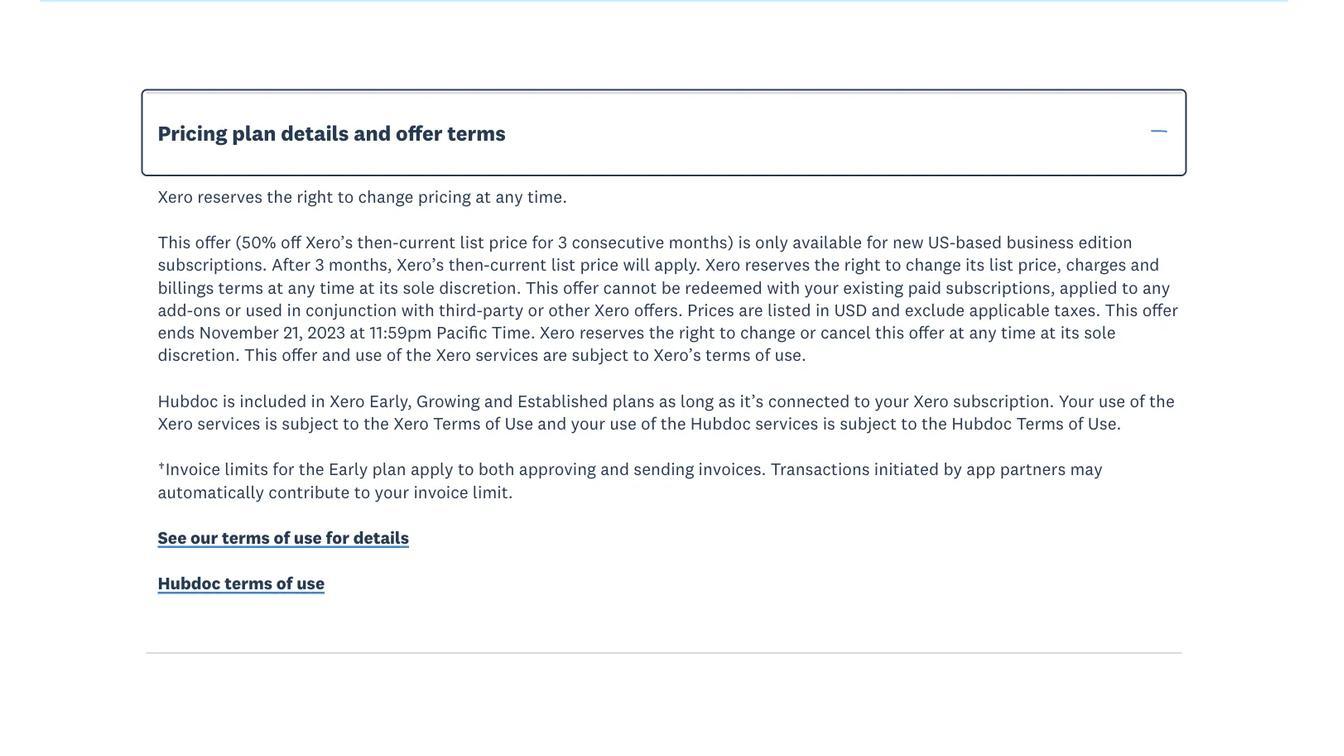 Task type: describe. For each thing, give the bounding box(es) containing it.
2023
[[308, 322, 345, 343]]

sending
[[634, 458, 694, 480]]

any down "applicable"
[[969, 322, 997, 343]]

redeemed
[[685, 276, 763, 298]]

edition
[[1078, 231, 1133, 253]]

of inside see our terms of use for details link
[[274, 527, 290, 548]]

usd
[[834, 299, 867, 321]]

both
[[478, 458, 515, 480]]

off
[[281, 231, 301, 253]]

limit.
[[473, 481, 513, 502]]

to down prices
[[720, 322, 736, 343]]

see
[[158, 527, 187, 548]]

1 horizontal spatial current
[[490, 254, 547, 275]]

applicable
[[969, 299, 1050, 321]]

other
[[548, 299, 590, 321]]

be
[[661, 276, 681, 298]]

cannot
[[603, 276, 657, 298]]

2 vertical spatial its
[[1060, 322, 1080, 343]]

is down included
[[265, 413, 277, 434]]

months)
[[669, 231, 734, 253]]

this down applied
[[1105, 299, 1138, 321]]

price,
[[1018, 254, 1062, 275]]

partners
[[1000, 458, 1066, 480]]

charges
[[1066, 254, 1126, 275]]

of down the 11:59pm
[[386, 344, 402, 366]]

applied
[[1060, 276, 1118, 298]]

details inside "element"
[[353, 527, 409, 548]]

and down established
[[538, 413, 567, 434]]

at down 'months,'
[[359, 276, 375, 298]]

1 as from the left
[[659, 390, 676, 412]]

and up use
[[484, 390, 513, 412]]

at down conjunction
[[350, 322, 365, 343]]

subscriptions,
[[946, 276, 1055, 298]]

our
[[191, 527, 218, 548]]

add-
[[158, 299, 193, 321]]

hubdoc is included in xero early, growing and established plans as long as it's connected to your xero subscription. your use of the xero services is subject to the xero terms of use and your use of the hubdoc services is subject to the hubdoc terms of use.
[[158, 390, 1175, 434]]

to down pricing plan details and offer terms
[[338, 185, 354, 207]]

growing
[[417, 390, 480, 412]]

1 vertical spatial price
[[580, 254, 619, 275]]

limits
[[225, 458, 268, 480]]

xero up †invoice
[[158, 413, 193, 434]]

terms down see our terms of use for details link
[[225, 573, 273, 594]]

1 horizontal spatial 3
[[558, 231, 567, 253]]

will
[[623, 254, 650, 275]]

established
[[518, 390, 608, 412]]

apply.
[[654, 254, 701, 275]]

conjunction
[[306, 299, 397, 321]]

terms down prices
[[706, 344, 751, 366]]

1 vertical spatial right
[[844, 254, 881, 275]]

xero down pacific
[[436, 344, 471, 366]]

paid
[[908, 276, 942, 298]]

exclude
[[905, 299, 965, 321]]

after
[[272, 254, 311, 275]]

hubdoc terms of use
[[158, 573, 325, 594]]

this up subscriptions.
[[158, 231, 191, 253]]

pricing plan details and offer terms element
[[133, 173, 1196, 654]]

plans
[[612, 390, 655, 412]]

your
[[1059, 390, 1094, 412]]

0 horizontal spatial services
[[197, 413, 260, 434]]

this up other
[[526, 276, 559, 298]]

0 horizontal spatial or
[[225, 299, 241, 321]]

(50%
[[235, 231, 276, 253]]

listed
[[768, 299, 811, 321]]

any down after
[[288, 276, 315, 298]]

use down see our terms of use for details link
[[297, 573, 325, 594]]

use
[[505, 413, 533, 434]]

to up the early
[[343, 413, 359, 434]]

to up initiated
[[901, 413, 917, 434]]

early
[[329, 458, 368, 480]]

plan inside pricing plan details and offer terms dropdown button
[[232, 120, 276, 146]]

november
[[199, 322, 279, 343]]

pricing plan details and offer terms
[[158, 120, 506, 146]]

terms right our
[[222, 527, 270, 548]]

subscriptions.
[[158, 254, 267, 275]]

hubdoc down "long"
[[690, 413, 751, 434]]

connected
[[768, 390, 850, 412]]

0 vertical spatial time
[[320, 276, 355, 298]]

0 horizontal spatial list
[[460, 231, 484, 253]]

to down the early
[[354, 481, 370, 502]]

terms inside dropdown button
[[447, 120, 506, 146]]

offers.
[[634, 299, 683, 321]]

use.
[[775, 344, 806, 366]]

of down your at bottom
[[1068, 413, 1084, 434]]

the inside †invoice limits for the early plan apply to both approving and sending invoices. transactions initiated by app partners may automatically contribute to your invoice limit.
[[299, 458, 324, 480]]

0 horizontal spatial change
[[358, 185, 414, 207]]

any right applied
[[1143, 276, 1170, 298]]

and down edition at the top
[[1131, 254, 1160, 275]]

only
[[755, 231, 788, 253]]

is left included
[[223, 390, 235, 412]]

party
[[483, 299, 524, 321]]

contribute
[[269, 481, 350, 502]]

and down 2023
[[322, 344, 351, 366]]

pricing plan details and offer terms button
[[146, 92, 1182, 173]]

use inside the this offer (50% off xero's then-current list price for 3 consecutive months) is only available for new us-based business edition subscriptions. after 3 months, xero's then-current list price will apply. xero reserves the right to change its list price, charges and billings terms at any time at its sole discretion. this offer cannot be redeemed with your existing paid subscriptions, applied to any add-ons or used in conjunction with third-party or other xero offers. prices are listed in usd and exclude applicable taxes. this offer ends november 21, 2023 at 11:59pm pacific time. xero reserves the right to change or cancel this offer at any time at its sole discretion. this offer and use of the xero services are subject to xero's terms of use.
[[355, 344, 382, 366]]

0 horizontal spatial subject
[[282, 413, 339, 434]]

us-
[[928, 231, 956, 253]]

0 vertical spatial right
[[297, 185, 333, 207]]

xero down the cannot
[[594, 299, 630, 321]]

for down time. on the top of the page
[[532, 231, 554, 253]]

invoices.
[[699, 458, 766, 480]]

hubdoc down our
[[158, 573, 221, 594]]

approving
[[519, 458, 596, 480]]

hubdoc up †invoice
[[158, 390, 218, 412]]

at up "used"
[[268, 276, 283, 298]]

of right your at bottom
[[1130, 390, 1145, 412]]

subject inside the this offer (50% off xero's then-current list price for 3 consecutive months) is only available for new us-based business edition subscriptions. after 3 months, xero's then-current list price will apply. xero reserves the right to change its list price, charges and billings terms at any time at its sole discretion. this offer cannot be redeemed with your existing paid subscriptions, applied to any add-ons or used in conjunction with third-party or other xero offers. prices are listed in usd and exclude applicable taxes. this offer ends november 21, 2023 at 11:59pm pacific time. xero reserves the right to change or cancel this offer at any time at its sole discretion. this offer and use of the xero services are subject to xero's terms of use.
[[572, 344, 629, 366]]

cancel
[[821, 322, 871, 343]]

for left new
[[866, 231, 888, 253]]

apply
[[411, 458, 453, 480]]

xero left early,
[[330, 390, 365, 412]]

new
[[893, 231, 924, 253]]

0 horizontal spatial its
[[379, 276, 398, 298]]

plan inside †invoice limits for the early plan apply to both approving and sending invoices. transactions initiated by app partners may automatically contribute to your invoice limit.
[[372, 458, 406, 480]]

1 vertical spatial reserves
[[745, 254, 810, 275]]

1 horizontal spatial list
[[551, 254, 576, 275]]

at down taxes.
[[1040, 322, 1056, 343]]

initiated
[[874, 458, 939, 480]]

it's
[[740, 390, 764, 412]]

0 vertical spatial discretion.
[[439, 276, 521, 298]]

pricing
[[418, 185, 471, 207]]

1 horizontal spatial right
[[679, 322, 715, 343]]

0 vertical spatial are
[[739, 299, 763, 321]]

21,
[[283, 322, 303, 343]]

subscription.
[[953, 390, 1055, 412]]

your down this
[[875, 390, 909, 412]]

of left use.
[[755, 344, 770, 366]]

business
[[1006, 231, 1074, 253]]

hubdoc terms of use link
[[158, 573, 325, 598]]

to up plans
[[633, 344, 649, 366]]

may
[[1070, 458, 1103, 480]]

xero down early,
[[393, 413, 429, 434]]

services inside the this offer (50% off xero's then-current list price for 3 consecutive months) is only available for new us-based business edition subscriptions. after 3 months, xero's then-current list price will apply. xero reserves the right to change its list price, charges and billings terms at any time at its sole discretion. this offer cannot be redeemed with your existing paid subscriptions, applied to any add-ons or used in conjunction with third-party or other xero offers. prices are listed in usd and exclude applicable taxes. this offer ends november 21, 2023 at 11:59pm pacific time. xero reserves the right to change or cancel this offer at any time at its sole discretion. this offer and use of the xero services are subject to xero's terms of use.
[[476, 344, 539, 366]]

terms up "used"
[[218, 276, 263, 298]]

xero down other
[[540, 322, 575, 343]]

this offer (50% off xero's then-current list price for 3 consecutive months) is only available for new us-based business edition subscriptions. after 3 months, xero's then-current list price will apply. xero reserves the right to change its list price, charges and billings terms at any time at its sole discretion. this offer cannot be redeemed with your existing paid subscriptions, applied to any add-ons or used in conjunction with third-party or other xero offers. prices are listed in usd and exclude applicable taxes. this offer ends november 21, 2023 at 11:59pm pacific time. xero reserves the right to change or cancel this offer at any time at its sole discretion. this offer and use of the xero services are subject to xero's terms of use.
[[158, 231, 1178, 366]]

at right pricing
[[475, 185, 491, 207]]

automatically
[[158, 481, 264, 502]]

2 horizontal spatial in
[[816, 299, 830, 321]]

included
[[240, 390, 307, 412]]

1 vertical spatial are
[[543, 344, 567, 366]]

ends
[[158, 322, 195, 343]]

2 vertical spatial xero's
[[654, 344, 701, 366]]

†invoice
[[158, 458, 220, 480]]

0 vertical spatial then-
[[357, 231, 399, 253]]

use.
[[1088, 413, 1122, 434]]

transactions
[[771, 458, 870, 480]]

use down plans
[[610, 413, 637, 434]]

by
[[943, 458, 962, 480]]

offer inside dropdown button
[[396, 120, 443, 146]]



Task type: locate. For each thing, give the bounding box(es) containing it.
your inside †invoice limits for the early plan apply to both approving and sending invoices. transactions initiated by app partners may automatically contribute to your invoice limit.
[[375, 481, 409, 502]]

1 vertical spatial details
[[353, 527, 409, 548]]

pricing
[[158, 120, 227, 146]]

taxes.
[[1054, 299, 1101, 321]]

with up the listed
[[767, 276, 800, 298]]

list
[[460, 231, 484, 253], [551, 254, 576, 275], [989, 254, 1014, 275]]

details down the early
[[353, 527, 409, 548]]

0 horizontal spatial reserves
[[197, 185, 263, 207]]

1 vertical spatial sole
[[1084, 322, 1116, 343]]

to right connected
[[854, 390, 870, 412]]

2 vertical spatial right
[[679, 322, 715, 343]]

1 horizontal spatial reserves
[[579, 322, 645, 343]]

0 vertical spatial xero's
[[305, 231, 353, 253]]

1 vertical spatial 3
[[315, 254, 324, 275]]

use down the 11:59pm
[[355, 344, 382, 366]]

and
[[354, 120, 391, 146], [1131, 254, 1160, 275], [872, 299, 900, 321], [322, 344, 351, 366], [484, 390, 513, 412], [538, 413, 567, 434], [600, 458, 629, 480]]

or up use.
[[800, 322, 816, 343]]

1 horizontal spatial change
[[740, 322, 796, 343]]

0 horizontal spatial 3
[[315, 254, 324, 275]]

time.
[[527, 185, 567, 207]]

0 vertical spatial 3
[[558, 231, 567, 253]]

your up usd
[[804, 276, 839, 298]]

then-
[[357, 231, 399, 253], [449, 254, 490, 275]]

2 terms from the left
[[1016, 413, 1064, 434]]

its down based
[[966, 254, 985, 275]]

hubdoc down subscription. on the right
[[952, 413, 1012, 434]]

2 horizontal spatial change
[[906, 254, 961, 275]]

to
[[338, 185, 354, 207], [885, 254, 901, 275], [1122, 276, 1138, 298], [720, 322, 736, 343], [633, 344, 649, 366], [854, 390, 870, 412], [343, 413, 359, 434], [901, 413, 917, 434], [458, 458, 474, 480], [354, 481, 370, 502]]

services up the limits
[[197, 413, 260, 434]]

sole
[[403, 276, 435, 298], [1084, 322, 1116, 343]]

in inside hubdoc is included in xero early, growing and established plans as long as it's connected to your xero subscription. your use of the xero services is subject to the xero terms of use and your use of the hubdoc services is subject to the hubdoc terms of use.
[[311, 390, 325, 412]]

list up other
[[551, 254, 576, 275]]

for
[[532, 231, 554, 253], [866, 231, 888, 253], [273, 458, 294, 480], [326, 527, 349, 548]]

as left it's
[[718, 390, 736, 412]]

1 horizontal spatial discretion.
[[439, 276, 521, 298]]

for inside †invoice limits for the early plan apply to both approving and sending invoices. transactions initiated by app partners may automatically contribute to your invoice limit.
[[273, 458, 294, 480]]

early,
[[369, 390, 412, 412]]

services down connected
[[755, 413, 818, 434]]

terms up pricing
[[447, 120, 506, 146]]

1 horizontal spatial time
[[1001, 322, 1036, 343]]

consecutive
[[572, 231, 664, 253]]

billings
[[158, 276, 214, 298]]

xero's down offers.
[[654, 344, 701, 366]]

available
[[793, 231, 862, 253]]

xero's right 'months,'
[[397, 254, 444, 275]]

0 horizontal spatial details
[[281, 120, 349, 146]]

2 horizontal spatial reserves
[[745, 254, 810, 275]]

price
[[489, 231, 528, 253], [580, 254, 619, 275]]

0 vertical spatial its
[[966, 254, 985, 275]]

for down contribute
[[326, 527, 349, 548]]

at
[[475, 185, 491, 207], [268, 276, 283, 298], [359, 276, 375, 298], [350, 322, 365, 343], [949, 322, 965, 343], [1040, 322, 1056, 343]]

1 vertical spatial plan
[[372, 458, 406, 480]]

2 horizontal spatial right
[[844, 254, 881, 275]]

use
[[355, 344, 382, 366], [1099, 390, 1125, 412], [610, 413, 637, 434], [294, 527, 322, 548], [297, 573, 325, 594]]

2 horizontal spatial subject
[[840, 413, 897, 434]]

services down the time.
[[476, 344, 539, 366]]

3
[[558, 231, 567, 253], [315, 254, 324, 275]]

1 horizontal spatial details
[[353, 527, 409, 548]]

0 horizontal spatial then-
[[357, 231, 399, 253]]

this
[[158, 231, 191, 253], [526, 276, 559, 298], [1105, 299, 1138, 321], [244, 344, 277, 366]]

as
[[659, 390, 676, 412], [718, 390, 736, 412]]

2 horizontal spatial list
[[989, 254, 1014, 275]]

is inside the this offer (50% off xero's then-current list price for 3 consecutive months) is only available for new us-based business edition subscriptions. after 3 months, xero's then-current list price will apply. xero reserves the right to change its list price, charges and billings terms at any time at its sole discretion. this offer cannot be redeemed with your existing paid subscriptions, applied to any add-ons or used in conjunction with third-party or other xero offers. prices are listed in usd and exclude applicable taxes. this offer ends november 21, 2023 at 11:59pm pacific time. xero reserves the right to change or cancel this offer at any time at its sole discretion. this offer and use of the xero services are subject to xero's terms of use.
[[738, 231, 751, 253]]

or up the time.
[[528, 299, 544, 321]]

your inside the this offer (50% off xero's then-current list price for 3 consecutive months) is only available for new us-based business edition subscriptions. after 3 months, xero's then-current list price will apply. xero reserves the right to change its list price, charges and billings terms at any time at its sole discretion. this offer cannot be redeemed with your existing paid subscriptions, applied to any add-ons or used in conjunction with third-party or other xero offers. prices are listed in usd and exclude applicable taxes. this offer ends november 21, 2023 at 11:59pm pacific time. xero reserves the right to change or cancel this offer at any time at its sole discretion. this offer and use of the xero services are subject to xero's terms of use.
[[804, 276, 839, 298]]

details
[[281, 120, 349, 146], [353, 527, 409, 548]]

to down charges
[[1122, 276, 1138, 298]]

2 horizontal spatial xero's
[[654, 344, 701, 366]]

0 vertical spatial plan
[[232, 120, 276, 146]]

xero
[[158, 185, 193, 207], [705, 254, 741, 275], [594, 299, 630, 321], [540, 322, 575, 343], [436, 344, 471, 366], [330, 390, 365, 412], [914, 390, 949, 412], [158, 413, 193, 434], [393, 413, 429, 434]]

existing
[[843, 276, 904, 298]]

plan right pricing
[[232, 120, 276, 146]]

your
[[804, 276, 839, 298], [875, 390, 909, 412], [571, 413, 605, 434], [375, 481, 409, 502]]

ons
[[193, 299, 221, 321]]

of down see our terms of use for details link
[[276, 573, 293, 594]]

or up november
[[225, 299, 241, 321]]

0 vertical spatial price
[[489, 231, 528, 253]]

2 horizontal spatial or
[[800, 322, 816, 343]]

details inside dropdown button
[[281, 120, 349, 146]]

pacific
[[436, 322, 487, 343]]

use down contribute
[[294, 527, 322, 548]]

time down "applicable"
[[1001, 322, 1036, 343]]

list down pricing
[[460, 231, 484, 253]]

0 horizontal spatial price
[[489, 231, 528, 253]]

in right included
[[311, 390, 325, 412]]

1 horizontal spatial plan
[[372, 458, 406, 480]]

0 horizontal spatial time
[[320, 276, 355, 298]]

prices
[[687, 299, 734, 321]]

1 horizontal spatial with
[[767, 276, 800, 298]]

months,
[[329, 254, 392, 275]]

this
[[875, 322, 904, 343]]

as left "long"
[[659, 390, 676, 412]]

2 horizontal spatial services
[[755, 413, 818, 434]]

to left both
[[458, 458, 474, 480]]

is
[[738, 231, 751, 253], [223, 390, 235, 412], [265, 413, 277, 434], [823, 413, 835, 434]]

0 horizontal spatial in
[[287, 299, 301, 321]]

of
[[386, 344, 402, 366], [755, 344, 770, 366], [1130, 390, 1145, 412], [485, 413, 500, 434], [641, 413, 656, 434], [1068, 413, 1084, 434], [274, 527, 290, 548], [276, 573, 293, 594]]

1 horizontal spatial terms
[[1016, 413, 1064, 434]]

1 horizontal spatial xero's
[[397, 254, 444, 275]]

change down the listed
[[740, 322, 796, 343]]

based
[[956, 231, 1002, 253]]

for up contribute
[[273, 458, 294, 480]]

at down exclude
[[949, 322, 965, 343]]

sole up the 11:59pm
[[403, 276, 435, 298]]

0 horizontal spatial with
[[401, 299, 435, 321]]

1 vertical spatial change
[[906, 254, 961, 275]]

xero reserves the right to change pricing at any time.
[[158, 185, 567, 207]]

offer
[[396, 120, 443, 146], [195, 231, 231, 253], [563, 276, 599, 298], [1142, 299, 1178, 321], [909, 322, 945, 343], [282, 344, 318, 366]]

0 vertical spatial details
[[281, 120, 349, 146]]

discretion.
[[439, 276, 521, 298], [158, 344, 240, 366]]

2 vertical spatial change
[[740, 322, 796, 343]]

in left usd
[[816, 299, 830, 321]]

1 horizontal spatial price
[[580, 254, 619, 275]]

1 vertical spatial its
[[379, 276, 398, 298]]

and inside †invoice limits for the early plan apply to both approving and sending invoices. transactions initiated by app partners may automatically contribute to your invoice limit.
[[600, 458, 629, 480]]

1 vertical spatial discretion.
[[158, 344, 240, 366]]

or
[[225, 299, 241, 321], [528, 299, 544, 321], [800, 322, 816, 343]]

0 horizontal spatial right
[[297, 185, 333, 207]]

1 horizontal spatial services
[[476, 344, 539, 366]]

1 vertical spatial current
[[490, 254, 547, 275]]

right up off
[[297, 185, 333, 207]]

1 vertical spatial then-
[[449, 254, 490, 275]]

sole down taxes.
[[1084, 322, 1116, 343]]

0 vertical spatial with
[[767, 276, 800, 298]]

3 down time. on the top of the page
[[558, 231, 567, 253]]

and up this
[[872, 299, 900, 321]]

0 horizontal spatial current
[[399, 231, 456, 253]]

1 horizontal spatial are
[[739, 299, 763, 321]]

0 horizontal spatial as
[[659, 390, 676, 412]]

1 horizontal spatial or
[[528, 299, 544, 321]]

app
[[967, 458, 996, 480]]

1 horizontal spatial subject
[[572, 344, 629, 366]]

any left time. on the top of the page
[[496, 185, 523, 207]]

1 vertical spatial with
[[401, 299, 435, 321]]

discretion. up third-
[[439, 276, 521, 298]]

invoice
[[414, 481, 468, 502]]

then- up 'months,'
[[357, 231, 399, 253]]

11:59pm
[[370, 322, 432, 343]]

time.
[[492, 322, 535, 343]]

0 vertical spatial reserves
[[197, 185, 263, 207]]

2 as from the left
[[718, 390, 736, 412]]

0 horizontal spatial plan
[[232, 120, 276, 146]]

time up conjunction
[[320, 276, 355, 298]]

subject up initiated
[[840, 413, 897, 434]]

used
[[246, 299, 283, 321]]

xero up by
[[914, 390, 949, 412]]

reserves down other
[[579, 322, 645, 343]]

0 vertical spatial current
[[399, 231, 456, 253]]

2 horizontal spatial its
[[1060, 322, 1080, 343]]

of inside hubdoc terms of use link
[[276, 573, 293, 594]]

1 vertical spatial time
[[1001, 322, 1036, 343]]

see our terms of use for details link
[[158, 527, 409, 552]]

price down time. on the top of the page
[[489, 231, 528, 253]]

to down new
[[885, 254, 901, 275]]

change left pricing
[[358, 185, 414, 207]]

in up 21, at the top of the page
[[287, 299, 301, 321]]

details up xero reserves the right to change pricing at any time.
[[281, 120, 349, 146]]

current down pricing
[[399, 231, 456, 253]]

0 horizontal spatial xero's
[[305, 231, 353, 253]]

0 horizontal spatial sole
[[403, 276, 435, 298]]

subject
[[572, 344, 629, 366], [282, 413, 339, 434], [840, 413, 897, 434]]

use up use.
[[1099, 390, 1125, 412]]

your left invoice at the left bottom
[[375, 481, 409, 502]]

right up existing
[[844, 254, 881, 275]]

time
[[320, 276, 355, 298], [1001, 322, 1036, 343]]

0 horizontal spatial are
[[543, 344, 567, 366]]

reserves
[[197, 185, 263, 207], [745, 254, 810, 275], [579, 322, 645, 343]]

your down established
[[571, 413, 605, 434]]

right
[[297, 185, 333, 207], [844, 254, 881, 275], [679, 322, 715, 343]]

and inside dropdown button
[[354, 120, 391, 146]]

long
[[680, 390, 714, 412]]

this down november
[[244, 344, 277, 366]]

0 vertical spatial sole
[[403, 276, 435, 298]]

plan right the early
[[372, 458, 406, 480]]

terms down your at bottom
[[1016, 413, 1064, 434]]

1 horizontal spatial as
[[718, 390, 736, 412]]

see our terms of use for details
[[158, 527, 409, 548]]

0 horizontal spatial terms
[[433, 413, 481, 434]]

1 horizontal spatial sole
[[1084, 322, 1116, 343]]

current up party
[[490, 254, 547, 275]]

of left use
[[485, 413, 500, 434]]

†invoice limits for the early plan apply to both approving and sending invoices. transactions initiated by app partners may automatically contribute to your invoice limit.
[[158, 458, 1103, 502]]

xero up redeemed
[[705, 254, 741, 275]]

third-
[[439, 299, 483, 321]]

terms down growing
[[433, 413, 481, 434]]

with up the 11:59pm
[[401, 299, 435, 321]]

is down connected
[[823, 413, 835, 434]]

1 terms from the left
[[433, 413, 481, 434]]

discretion. down ends
[[158, 344, 240, 366]]

its down 'months,'
[[379, 276, 398, 298]]

1 horizontal spatial in
[[311, 390, 325, 412]]

1 vertical spatial xero's
[[397, 254, 444, 275]]

terms
[[433, 413, 481, 434], [1016, 413, 1064, 434]]

0 vertical spatial change
[[358, 185, 414, 207]]

0 horizontal spatial discretion.
[[158, 344, 240, 366]]

hubdoc
[[158, 390, 218, 412], [690, 413, 751, 434], [952, 413, 1012, 434], [158, 573, 221, 594]]

1 horizontal spatial then-
[[449, 254, 490, 275]]

2 vertical spatial reserves
[[579, 322, 645, 343]]

its down taxes.
[[1060, 322, 1080, 343]]

of down plans
[[641, 413, 656, 434]]

subject down included
[[282, 413, 339, 434]]

of down contribute
[[274, 527, 290, 548]]

xero down pricing
[[158, 185, 193, 207]]

plan
[[232, 120, 276, 146], [372, 458, 406, 480]]

1 horizontal spatial its
[[966, 254, 985, 275]]

current
[[399, 231, 456, 253], [490, 254, 547, 275]]



Task type: vqa. For each thing, say whether or not it's contained in the screenshot.
top online
no



